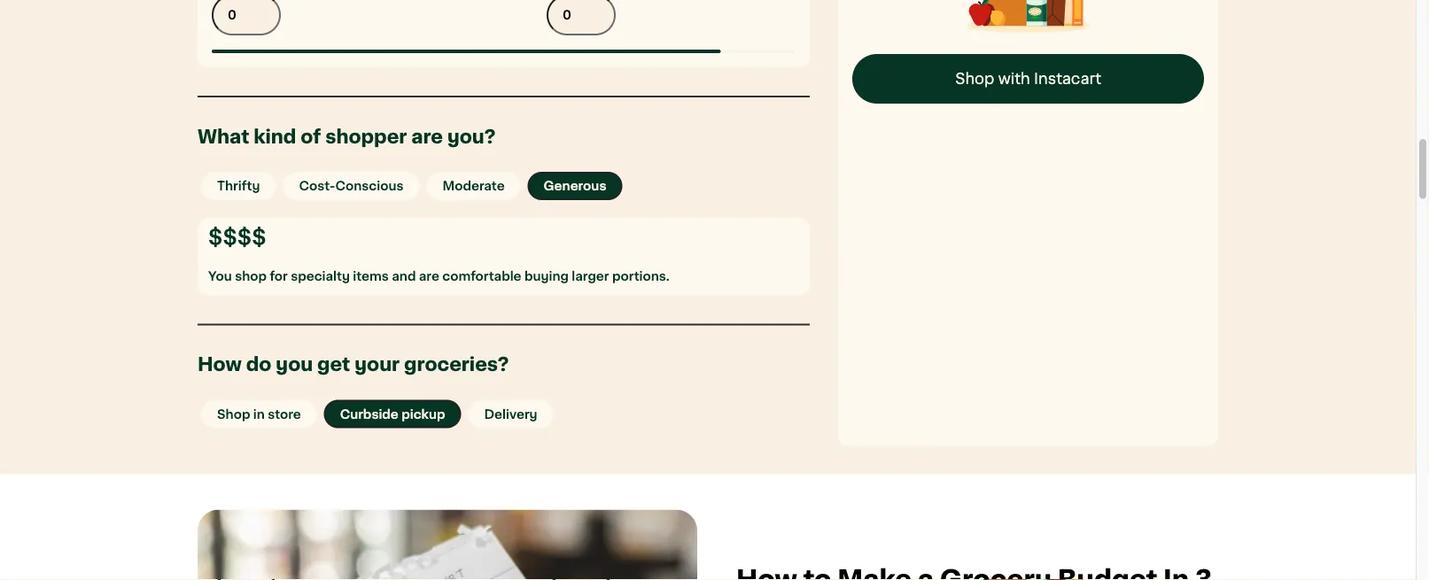 Task type: locate. For each thing, give the bounding box(es) containing it.
curbside pickup button
[[324, 401, 461, 429]]

shop left 'in' at the bottom of the page
[[217, 408, 250, 421]]

kind
[[254, 128, 296, 146]]

shop
[[955, 72, 995, 87], [217, 408, 250, 421]]

shop
[[235, 270, 267, 283]]

are
[[411, 128, 443, 146], [419, 270, 439, 283]]

shop left the with
[[955, 72, 995, 87]]

are right and
[[419, 270, 439, 283]]

with
[[998, 72, 1030, 87]]

what
[[198, 128, 249, 146]]

pickup
[[402, 408, 445, 421]]

cost-conscious button
[[283, 172, 420, 201]]

items
[[353, 270, 389, 283]]

thrifty
[[217, 180, 260, 193]]

1 vertical spatial shop
[[217, 408, 250, 421]]

for
[[270, 270, 288, 283]]

generous button
[[528, 172, 622, 201]]

0 horizontal spatial shop
[[217, 408, 250, 421]]

curbside pickup
[[340, 408, 445, 421]]

None number field
[[212, 0, 281, 36], [547, 0, 616, 36], [212, 0, 281, 36], [547, 0, 616, 36]]

and
[[392, 270, 416, 283]]

shop for shop with instacart
[[955, 72, 995, 87]]

0 vertical spatial shop
[[955, 72, 995, 87]]

you?
[[447, 128, 496, 146]]

do
[[246, 356, 272, 374]]

1 vertical spatial are
[[419, 270, 439, 283]]

cost-
[[299, 180, 335, 193]]

are left the you?
[[411, 128, 443, 146]]

generous
[[544, 180, 606, 193]]

0 vertical spatial are
[[411, 128, 443, 146]]

1 horizontal spatial shop
[[955, 72, 995, 87]]

delivery
[[484, 408, 537, 421]]

buying
[[525, 270, 569, 283]]

shop inside button
[[217, 408, 250, 421]]



Task type: describe. For each thing, give the bounding box(es) containing it.
shop for shop in store
[[217, 408, 250, 421]]

in
[[253, 408, 265, 421]]

delivery button
[[468, 401, 553, 429]]

you
[[276, 356, 313, 374]]

how do you get your groceries?
[[198, 356, 509, 374]]

what kind of shopper are you?
[[198, 128, 496, 146]]

specialty
[[291, 270, 350, 283]]

you shop for specialty items and are comfortable buying larger portions.
[[208, 270, 670, 283]]

get
[[317, 356, 350, 374]]

shopper
[[325, 128, 407, 146]]

larger
[[572, 270, 609, 283]]

conscious
[[335, 180, 404, 193]]

you
[[208, 270, 232, 283]]

how
[[198, 356, 242, 374]]

store
[[268, 408, 301, 421]]

curbside
[[340, 408, 399, 421]]

cost-conscious
[[299, 180, 404, 193]]

shopping bag image
[[966, 0, 1090, 33]]

moderate
[[443, 180, 505, 193]]

shop with instacart
[[955, 72, 1101, 87]]

moderate button
[[427, 172, 521, 201]]

of
[[301, 128, 321, 146]]

shop with instacart link
[[853, 54, 1204, 104]]

$$$$
[[208, 227, 266, 249]]

thrifty button
[[201, 172, 276, 201]]

portions.
[[612, 270, 670, 283]]

your
[[355, 356, 400, 374]]

shop in store
[[217, 408, 301, 421]]

shop in store button
[[201, 401, 317, 429]]

groceries?
[[404, 356, 509, 374]]

instacart
[[1034, 72, 1101, 87]]

comfortable
[[442, 270, 522, 283]]



Task type: vqa. For each thing, say whether or not it's contained in the screenshot.
the What kind of shopper are you?
yes



